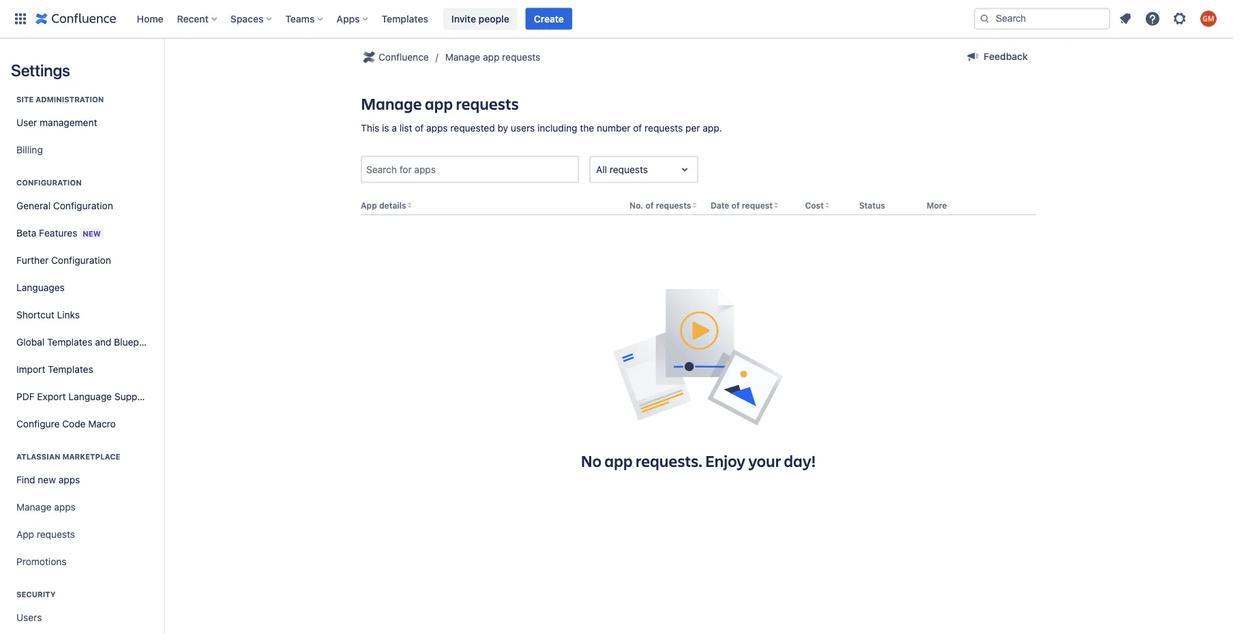 Task type: locate. For each thing, give the bounding box(es) containing it.
shortcut links
[[16, 309, 80, 321]]

create link
[[526, 8, 572, 30]]

requests
[[502, 52, 540, 63], [456, 93, 519, 114], [645, 122, 683, 134], [610, 164, 648, 175], [656, 201, 691, 210], [37, 529, 75, 540]]

manage for manage app requests link
[[445, 52, 480, 63]]

code
[[62, 418, 86, 430]]

import templates link
[[11, 356, 153, 383]]

0 vertical spatial app
[[483, 52, 500, 63]]

notification icon image
[[1117, 11, 1134, 27]]

manage up a
[[361, 93, 422, 114]]

apps
[[426, 122, 448, 134], [59, 474, 80, 486], [54, 502, 76, 513]]

configuration up languages link
[[51, 255, 111, 266]]

blueprints
[[114, 337, 158, 348]]

0 vertical spatial templates
[[382, 13, 428, 24]]

1 vertical spatial app
[[425, 93, 453, 114]]

manage app requests up requested at the left of the page
[[361, 93, 519, 114]]

2 vertical spatial configuration
[[51, 255, 111, 266]]

apps button
[[332, 8, 374, 30]]

user
[[16, 117, 37, 128]]

invite
[[451, 13, 476, 24]]

home link
[[133, 8, 168, 30]]

all
[[596, 164, 607, 175]]

user management link
[[11, 109, 153, 136]]

configuration up new
[[53, 200, 113, 211]]

new
[[83, 229, 101, 238]]

1 vertical spatial manage
[[361, 93, 422, 114]]

2 vertical spatial templates
[[48, 364, 93, 375]]

1 vertical spatial templates
[[47, 337, 92, 348]]

manage apps link
[[11, 494, 153, 521]]

no.
[[630, 201, 643, 210]]

configuration for general
[[53, 200, 113, 211]]

this
[[361, 122, 379, 134]]

confluence image
[[35, 11, 116, 27], [35, 11, 116, 27]]

2 vertical spatial manage
[[16, 502, 51, 513]]

more
[[927, 201, 947, 210]]

2 vertical spatial app
[[605, 450, 633, 471]]

further configuration
[[16, 255, 111, 266]]

security group
[[11, 576, 153, 634]]

import templates
[[16, 364, 93, 375]]

apps inside manage apps link
[[54, 502, 76, 513]]

recent button
[[173, 8, 222, 30]]

Search field
[[974, 8, 1111, 30]]

2 horizontal spatial app
[[605, 450, 633, 471]]

find
[[16, 474, 35, 486]]

app left details
[[361, 201, 377, 210]]

manage inside atlassian marketplace "group"
[[16, 502, 51, 513]]

1 horizontal spatial app
[[361, 201, 377, 210]]

settings
[[11, 61, 70, 80]]

list
[[400, 122, 412, 134]]

of right list at the top left of the page
[[415, 122, 424, 134]]

languages
[[16, 282, 65, 293]]

no
[[581, 450, 602, 471]]

None text field
[[596, 162, 599, 176]]

confluence
[[379, 52, 429, 63]]

0 horizontal spatial app
[[16, 529, 34, 540]]

app inside atlassian marketplace "group"
[[16, 529, 34, 540]]

app up requested at the left of the page
[[425, 93, 453, 114]]

beta
[[16, 227, 36, 238]]

0 horizontal spatial app
[[425, 93, 453, 114]]

1 vertical spatial app
[[16, 529, 34, 540]]

general configuration link
[[11, 192, 153, 220]]

configuration for further
[[51, 255, 111, 266]]

requests right all
[[610, 164, 648, 175]]

configuration up general
[[16, 178, 82, 187]]

1 vertical spatial apps
[[59, 474, 80, 486]]

users
[[511, 122, 535, 134]]

app details button
[[361, 201, 406, 210]]

atlassian
[[16, 453, 60, 461]]

app down global element
[[483, 52, 500, 63]]

appswitcher icon image
[[12, 11, 29, 27]]

promotions
[[16, 556, 67, 568]]

2 horizontal spatial manage
[[445, 52, 480, 63]]

apps down find new apps
[[54, 502, 76, 513]]

0 vertical spatial app
[[361, 201, 377, 210]]

site administration
[[16, 95, 104, 104]]

create
[[534, 13, 564, 24]]

app requests link
[[11, 521, 153, 548]]

find new apps
[[16, 474, 80, 486]]

1 vertical spatial configuration
[[53, 200, 113, 211]]

manage app requests link
[[445, 49, 540, 65]]

home
[[137, 13, 163, 24]]

templates
[[382, 13, 428, 24], [47, 337, 92, 348], [48, 364, 93, 375]]

manage down the find
[[16, 502, 51, 513]]

configuration
[[16, 178, 82, 187], [53, 200, 113, 211], [51, 255, 111, 266]]

app
[[483, 52, 500, 63], [425, 93, 453, 114], [605, 450, 633, 471]]

templates for global templates and blueprints
[[47, 337, 92, 348]]

manage app requests down global element
[[445, 52, 540, 63]]

cost
[[805, 201, 824, 210]]

templates inside global templates and blueprints link
[[47, 337, 92, 348]]

templates up confluence
[[382, 13, 428, 24]]

banner
[[0, 0, 1233, 38]]

request
[[742, 201, 773, 210]]

general configuration
[[16, 200, 113, 211]]

site administration group
[[11, 80, 153, 168]]

manage down invite
[[445, 52, 480, 63]]

requests down manage apps
[[37, 529, 75, 540]]

1 horizontal spatial manage
[[361, 93, 422, 114]]

1 horizontal spatial app
[[483, 52, 500, 63]]

administration
[[36, 95, 104, 104]]

site
[[16, 95, 34, 104]]

export
[[37, 391, 66, 402]]

requests right no.
[[656, 201, 691, 210]]

1 vertical spatial manage app requests
[[361, 93, 519, 114]]

user management
[[16, 117, 97, 128]]

configuration group
[[11, 164, 158, 442]]

templates down the links
[[47, 337, 92, 348]]

manage
[[445, 52, 480, 63], [361, 93, 422, 114], [16, 502, 51, 513]]

support
[[114, 391, 150, 402]]

configuration inside 'link'
[[51, 255, 111, 266]]

manage apps
[[16, 502, 76, 513]]

requests left per
[[645, 122, 683, 134]]

2 vertical spatial apps
[[54, 502, 76, 513]]

templates inside templates 'link'
[[382, 13, 428, 24]]

cost button
[[805, 201, 824, 210]]

configuration inside "link"
[[53, 200, 113, 211]]

Search for requested apps field
[[362, 157, 578, 182]]

of
[[415, 122, 424, 134], [633, 122, 642, 134], [646, 201, 654, 210], [732, 201, 740, 210]]

no. of requests
[[630, 201, 691, 210]]

including
[[537, 122, 577, 134]]

templates up pdf export language support link
[[48, 364, 93, 375]]

apps right new
[[59, 474, 80, 486]]

all requests
[[596, 164, 648, 175]]

further configuration link
[[11, 247, 153, 274]]

0 vertical spatial manage
[[445, 52, 480, 63]]

app right no
[[605, 450, 633, 471]]

management
[[40, 117, 97, 128]]

of right no.
[[646, 201, 654, 210]]

is
[[382, 122, 389, 134]]

context icon image
[[361, 49, 377, 65], [361, 49, 377, 65]]

teams
[[285, 13, 315, 24]]

languages link
[[11, 274, 153, 302]]

0 horizontal spatial manage
[[16, 502, 51, 513]]

templates inside import templates link
[[48, 364, 93, 375]]

apps right list at the top left of the page
[[426, 122, 448, 134]]

app up promotions
[[16, 529, 34, 540]]



Task type: vqa. For each thing, say whether or not it's contained in the screenshot.
The People
yes



Task type: describe. For each thing, give the bounding box(es) containing it.
number
[[597, 122, 631, 134]]

pdf
[[16, 391, 35, 402]]

manage for manage apps link
[[16, 502, 51, 513]]

invite people
[[451, 13, 509, 24]]

app.
[[703, 122, 722, 134]]

users link
[[11, 604, 153, 632]]

requests down people
[[502, 52, 540, 63]]

0 vertical spatial apps
[[426, 122, 448, 134]]

details
[[379, 201, 406, 210]]

of right number
[[633, 122, 642, 134]]

0 vertical spatial manage app requests
[[445, 52, 540, 63]]

features
[[39, 227, 77, 238]]

atlassian marketplace group
[[11, 438, 153, 580]]

app for app details
[[361, 201, 377, 210]]

beta features new
[[16, 227, 101, 238]]

search image
[[980, 13, 990, 24]]

the
[[580, 122, 594, 134]]

further
[[16, 255, 49, 266]]

no app requests. enjoy your day!
[[581, 450, 816, 471]]

status
[[859, 201, 885, 210]]

app requests
[[16, 529, 75, 540]]

templates link
[[378, 8, 432, 30]]

general
[[16, 200, 51, 211]]

spaces button
[[226, 8, 277, 30]]

settings icon image
[[1172, 11, 1188, 27]]

security
[[16, 590, 56, 599]]

users
[[16, 612, 42, 623]]

of right date
[[732, 201, 740, 210]]

promotions link
[[11, 548, 153, 576]]

app details
[[361, 201, 406, 210]]

global templates and blueprints link
[[11, 329, 158, 356]]

people
[[479, 13, 509, 24]]

date
[[711, 201, 729, 210]]

links
[[57, 309, 80, 321]]

no. of requests button
[[630, 201, 691, 210]]

requests up requested at the left of the page
[[456, 93, 519, 114]]

new
[[38, 474, 56, 486]]

marketplace
[[62, 453, 120, 461]]

confluence link
[[361, 49, 429, 65]]

pdf export language support link
[[11, 383, 153, 411]]

invite people button
[[443, 8, 518, 30]]

enjoy
[[705, 450, 746, 471]]

find new apps link
[[11, 467, 153, 494]]

teams button
[[281, 8, 328, 30]]

a
[[392, 122, 397, 134]]

requests.
[[636, 450, 702, 471]]

macro
[[88, 418, 116, 430]]

feedback
[[984, 51, 1028, 62]]

shortcut links link
[[11, 302, 153, 329]]

by
[[498, 122, 508, 134]]

spaces
[[230, 13, 264, 24]]

feedback button
[[957, 46, 1036, 68]]

language
[[68, 391, 112, 402]]

day!
[[784, 450, 816, 471]]

configure
[[16, 418, 60, 430]]

date of request
[[711, 201, 773, 210]]

this is a list of apps requested by users including the number of requests per app.
[[361, 122, 722, 134]]

global
[[16, 337, 44, 348]]

apps inside the find new apps link
[[59, 474, 80, 486]]

templates for import templates
[[48, 364, 93, 375]]

billing link
[[11, 136, 153, 164]]

configure code macro
[[16, 418, 116, 430]]

requested
[[450, 122, 495, 134]]

your profile and preferences image
[[1201, 11, 1217, 27]]

recent
[[177, 13, 209, 24]]

requests inside atlassian marketplace "group"
[[37, 529, 75, 540]]

app for app requests
[[16, 529, 34, 540]]

open image
[[677, 161, 693, 178]]

per
[[686, 122, 700, 134]]

shortcut
[[16, 309, 54, 321]]

pdf export language support
[[16, 391, 150, 402]]

help icon image
[[1145, 11, 1161, 27]]

date of request button
[[711, 201, 773, 210]]

billing
[[16, 144, 43, 156]]

collapse sidebar image
[[149, 45, 179, 72]]

banner containing home
[[0, 0, 1233, 38]]

import
[[16, 364, 45, 375]]

and
[[95, 337, 111, 348]]

global element
[[8, 0, 971, 38]]

0 vertical spatial configuration
[[16, 178, 82, 187]]

global templates and blueprints
[[16, 337, 158, 348]]

your
[[749, 450, 781, 471]]



